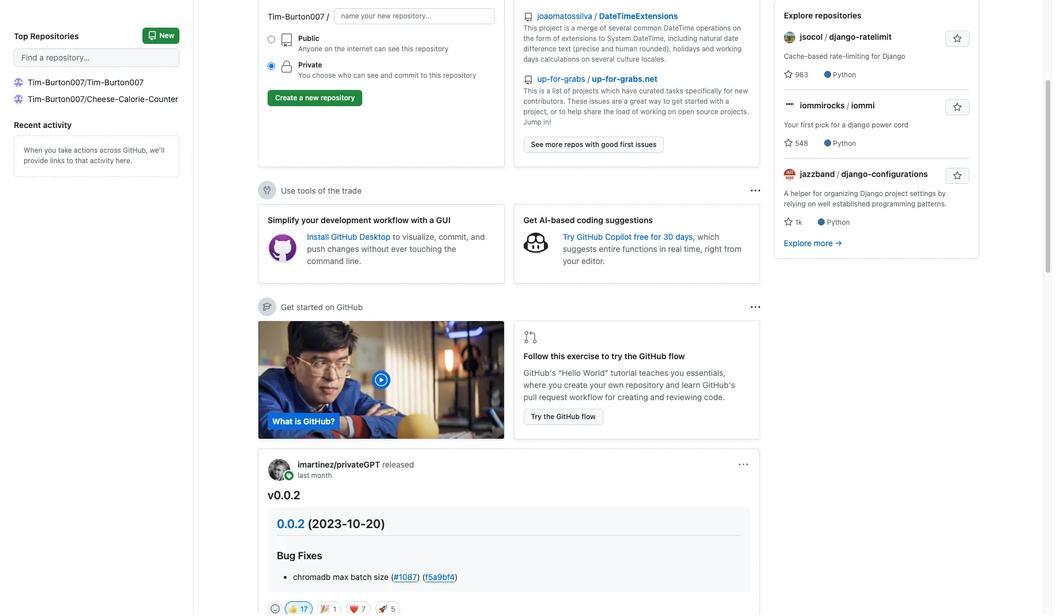 Task type: locate. For each thing, give the bounding box(es) containing it.
(precise
[[573, 44, 600, 53]]

repository down 'who'
[[321, 93, 355, 102]]

0 vertical spatial django-
[[829, 32, 860, 42]]

up- up contributors.
[[537, 74, 550, 84]]

from
[[724, 244, 742, 254]]

last
[[298, 471, 309, 480]]

are
[[612, 97, 622, 106]]

feed tag image
[[284, 471, 294, 481]]

1 vertical spatial this
[[429, 71, 441, 80]]

we'll
[[150, 146, 165, 155]]

the left internet
[[335, 44, 345, 53]]

None radio
[[268, 62, 275, 70]]

datetime
[[664, 24, 694, 32]]

burton007 for tim-burton007 / cheese-calorie-counter
[[45, 94, 84, 104]]

1 vertical spatial which
[[698, 232, 719, 242]]

1 vertical spatial django-
[[842, 169, 872, 179]]

repository down teaches
[[626, 380, 664, 390]]

a inside explore repositories navigation
[[842, 121, 846, 129]]

see up private you choose who can see and commit to this repository
[[388, 44, 400, 53]]

power
[[872, 121, 892, 129]]

up- up projects
[[592, 74, 606, 84]]

get started on github
[[281, 302, 363, 312]]

star this repository image
[[953, 34, 962, 43], [953, 171, 962, 181]]

"hello
[[558, 368, 581, 378]]

0 vertical spatial you
[[44, 146, 56, 155]]

more left '→'
[[814, 238, 833, 248]]

2 why am i seeing this? image from the top
[[751, 303, 760, 312]]

follow
[[524, 351, 549, 361]]

actions
[[74, 146, 98, 155]]

add or remove reactions element
[[268, 602, 283, 614]]

2 vertical spatial your
[[590, 380, 606, 390]]

a right create
[[299, 93, 303, 102]]

github's up where
[[524, 368, 556, 378]]

2 for- from the left
[[606, 74, 620, 84]]

1 explore from the top
[[784, 10, 813, 20]]

days
[[524, 55, 539, 63]]

0 vertical spatial can
[[374, 44, 386, 53]]

tim burton007 image
[[14, 78, 23, 87]]

with up visualize,
[[411, 215, 428, 225]]

0 vertical spatial this
[[402, 44, 413, 53]]

explore up @jsocol profile image
[[784, 10, 813, 20]]

repo image
[[280, 33, 294, 47], [524, 76, 533, 85]]

tim- for tim-burton007 / tim-burton007
[[28, 77, 45, 87]]

to left try
[[602, 351, 609, 361]]

project inside a helper for organizing django project settings by relying on well established programming patterns.
[[885, 189, 908, 198]]

based inside explore repositories navigation
[[808, 52, 828, 61]]

django- for ratelimit
[[829, 32, 860, 42]]

0 horizontal spatial working
[[640, 107, 666, 116]]

new inside this is a list of projects which have curated tasks specifically for new contributors. these issues are a great way to get started with a project, or to help share the load of working on open source projects. jump in!
[[735, 87, 748, 95]]

based left the "coding"
[[551, 215, 575, 225]]

with up source
[[710, 97, 724, 106]]

python for ratelimit
[[833, 70, 856, 79]]

workflow inside 'github's "hello world" tutorial teaches you essentials, where you create your own repository and learn github's pull request workflow for creating and reviewing code.'
[[570, 392, 603, 402]]

1 horizontal spatial )
[[455, 573, 458, 582]]

0 horizontal spatial up-
[[537, 74, 550, 84]]

grabs
[[564, 74, 585, 84]]

1 horizontal spatial see
[[388, 44, 400, 53]]

more inside explore repositories navigation
[[814, 238, 833, 248]]

explore down the 1k
[[784, 238, 812, 248]]

2 up- from the left
[[592, 74, 606, 84]]

github
[[331, 232, 357, 242], [577, 232, 603, 242], [337, 302, 363, 312], [639, 351, 667, 361], [556, 412, 580, 421]]

@jazzband profile image
[[784, 169, 796, 181]]

0 horizontal spatial try
[[531, 412, 542, 421]]

of right list
[[564, 87, 570, 95]]

private
[[298, 61, 322, 69]]

get right mortar board "icon"
[[281, 302, 294, 312]]

for- up list
[[550, 74, 564, 84]]

is inside this is a list of projects which have curated tasks specifically for new contributors. these issues are a great way to get started with a project, or to help share the load of working on open source projects. jump in!
[[539, 87, 545, 95]]

1 vertical spatial started
[[296, 302, 323, 312]]

( right size
[[391, 573, 394, 582]]

tools
[[298, 185, 316, 195]]

0 vertical spatial repo image
[[280, 33, 294, 47]]

1 horizontal spatial is
[[539, 87, 545, 95]]

2 horizontal spatial this
[[551, 351, 565, 361]]

burton007 down the top repositories search field
[[45, 77, 84, 87]]

a left list
[[547, 87, 550, 95]]

burton007 inside "create a new repository" element
[[285, 11, 325, 21]]

1 vertical spatial explore
[[784, 238, 812, 248]]

for inside get ai-based coding suggestions element
[[651, 232, 661, 242]]

django- up cache-based rate-limiting for django
[[829, 32, 860, 42]]

None radio
[[268, 36, 275, 43]]

0 vertical spatial try
[[563, 232, 575, 242]]

datetimeextensions link
[[599, 11, 678, 21]]

2 horizontal spatial with
[[710, 97, 724, 106]]

project,
[[524, 107, 549, 116]]

the left form
[[524, 34, 534, 43]]

1 vertical spatial working
[[640, 107, 666, 116]]

github inside simplify your development workflow with a gui element
[[331, 232, 357, 242]]

django- for configurations
[[842, 169, 872, 179]]

several down (precise
[[592, 55, 615, 63]]

for up projects.
[[724, 87, 733, 95]]

0 vertical spatial based
[[808, 52, 828, 61]]

1 horizontal spatial based
[[808, 52, 828, 61]]

project up form
[[539, 24, 562, 32]]

1 horizontal spatial you
[[548, 380, 562, 390]]

pick
[[816, 121, 829, 129]]

repository inside 'github's "hello world" tutorial teaches you essentials, where you create your own repository and learn github's pull request workflow for creating and reviewing code.'
[[626, 380, 664, 390]]

why am i seeing this? image
[[751, 186, 760, 195], [751, 303, 760, 312]]

your
[[784, 121, 799, 129]]

max
[[333, 573, 348, 582]]

this
[[524, 24, 537, 32], [524, 87, 537, 95]]

0 horizontal spatial repo image
[[280, 33, 294, 47]]

tutorial
[[611, 368, 637, 378]]

this inside public anyone on the internet can see this repository
[[402, 44, 413, 53]]

on right "anyone"
[[324, 44, 333, 53]]

star this repository image for jsocol / django-ratelimit
[[953, 34, 962, 43]]

0 horizontal spatial issues
[[589, 97, 610, 106]]

0 horizontal spatial project
[[539, 24, 562, 32]]

configurations
[[872, 169, 928, 179]]

1 vertical spatial project
[[885, 189, 908, 198]]

is for a
[[539, 87, 545, 95]]

project
[[539, 24, 562, 32], [885, 189, 908, 198]]

the
[[524, 34, 534, 43], [335, 44, 345, 53], [604, 107, 614, 116], [328, 185, 340, 195], [444, 244, 456, 254], [625, 351, 637, 361], [544, 412, 555, 421]]

activity inside when you take actions across github, we'll provide links to that activity here.
[[90, 156, 114, 165]]

1 horizontal spatial working
[[716, 44, 742, 53]]

feed item heading menu image
[[739, 460, 748, 470]]

to left 'get'
[[664, 97, 670, 106]]

flow
[[669, 351, 685, 361], [582, 412, 596, 421]]

and left commit
[[381, 71, 393, 80]]

new
[[735, 87, 748, 95], [305, 93, 319, 102]]

/
[[595, 11, 597, 21], [327, 11, 329, 21], [825, 32, 827, 42], [588, 74, 590, 84], [84, 77, 87, 87], [84, 94, 87, 104], [847, 100, 849, 110], [837, 169, 839, 179]]

you inside when you take actions across github, we'll provide links to that activity here.
[[44, 146, 56, 155]]

2 vertical spatial is
[[295, 417, 301, 426]]

iommirocks
[[800, 100, 845, 110]]

1 vertical spatial several
[[592, 55, 615, 63]]

0 horizontal spatial started
[[296, 302, 323, 312]]

the inside public anyone on the internet can see this repository
[[335, 44, 345, 53]]

locales.
[[642, 55, 666, 63]]

1 ) from the left
[[417, 573, 420, 582]]

new down you at the top left of page
[[305, 93, 319, 102]]

ever
[[391, 244, 407, 254]]

issues right good
[[636, 140, 657, 149]]

0 vertical spatial this
[[524, 24, 537, 32]]

a up the extensions
[[571, 24, 575, 32]]

well
[[818, 200, 831, 208]]

2 vertical spatial this
[[551, 351, 565, 361]]

more inside 'repositories that need your help' element
[[546, 140, 563, 149]]

limiting
[[846, 52, 870, 61]]

free
[[634, 232, 649, 242]]

0 horizontal spatial workflow
[[373, 215, 409, 225]]

1 vertical spatial try
[[531, 412, 542, 421]]

rounded),
[[639, 44, 671, 53]]

explore
[[784, 10, 813, 20], [784, 238, 812, 248]]

can inside public anyone on the internet can see this repository
[[374, 44, 386, 53]]

the left trade
[[328, 185, 340, 195]]

2 vertical spatial with
[[411, 215, 428, 225]]

top
[[14, 31, 28, 41]]

your down world"
[[590, 380, 606, 390]]

use tools of the trade
[[281, 185, 362, 195]]

for down own
[[605, 392, 616, 402]]

1 vertical spatial can
[[353, 71, 365, 80]]

new up projects.
[[735, 87, 748, 95]]

1 vertical spatial is
[[539, 87, 545, 95]]

working inside this project is a merge of several common datetime operations on the form of  extensions to system.datetime, including natural date difference text (precise and human rounded), holidays and working days calculations on several culture locales.
[[716, 44, 742, 53]]

try
[[563, 232, 575, 242], [531, 412, 542, 421]]

2 vertical spatial python
[[827, 218, 850, 227]]

1 horizontal spatial github's
[[703, 380, 735, 390]]

your inside 'github's "hello world" tutorial teaches you essentials, where you create your own repository and learn github's pull request workflow for creating and reviewing code.'
[[590, 380, 606, 390]]

0 horizontal spatial is
[[295, 417, 301, 426]]

a left gui
[[430, 215, 434, 225]]

github's "hello world" tutorial teaches you essentials, where you create your own repository and learn github's pull request workflow for creating and reviewing code.
[[524, 368, 735, 402]]

started inside this is a list of projects which have curated tasks specifically for new contributors. these issues are a great way to get started with a project, or to help share the load of working on open source projects. jump in!
[[685, 97, 708, 106]]

counter
[[148, 94, 178, 104]]

1 vertical spatial first
[[620, 140, 634, 149]]

2 this from the top
[[524, 87, 537, 95]]

open
[[678, 107, 695, 116]]

burton007 down 'tim-burton007 / tim-burton007'
[[45, 94, 84, 104]]

working down date
[[716, 44, 742, 53]]

with left good
[[585, 140, 599, 149]]

0 horizontal spatial for-
[[550, 74, 564, 84]]

1 horizontal spatial started
[[685, 97, 708, 106]]

rate-
[[830, 52, 846, 61]]

1 horizontal spatial project
[[885, 189, 908, 198]]

create a new repository element
[[268, 0, 495, 111]]

1 horizontal spatial (
[[422, 573, 425, 582]]

tim- right the cheese calorie counter image
[[28, 94, 45, 104]]

tim- right tim burton007 icon
[[28, 77, 45, 87]]

2 horizontal spatial is
[[564, 24, 570, 32]]

1 horizontal spatial with
[[585, 140, 599, 149]]

1 vertical spatial get
[[281, 302, 294, 312]]

up-for-grabs / up-for-grabs.net
[[537, 74, 658, 84]]

1 horizontal spatial up-
[[592, 74, 606, 84]]

right
[[705, 244, 722, 254]]

repository up commit
[[415, 44, 449, 53]]

started down specifically
[[685, 97, 708, 106]]

1 why am i seeing this? image from the top
[[751, 186, 760, 195]]

flow down create
[[582, 412, 596, 421]]

tools image
[[262, 186, 272, 195]]

a right are
[[624, 97, 628, 106]]

and up reviewing
[[666, 380, 680, 390]]

first left pick
[[801, 121, 814, 129]]

1 horizontal spatial your
[[563, 256, 579, 266]]

python down your first pick for a django power cord
[[833, 139, 856, 148]]

0 horizontal spatial first
[[620, 140, 634, 149]]

install github desktop
[[307, 232, 393, 242]]

0 vertical spatial why am i seeing this? image
[[751, 186, 760, 195]]

burton007 for tim-burton007 /
[[285, 11, 325, 21]]

this inside this is a list of projects which have curated tasks specifically for new contributors. these issues are a great way to get started with a project, or to help share the load of working on open source projects. jump in!
[[524, 87, 537, 95]]

jazzband
[[800, 169, 835, 179]]

1 vertical spatial flow
[[582, 412, 596, 421]]

1 vertical spatial star image
[[784, 217, 793, 227]]

0 vertical spatial working
[[716, 44, 742, 53]]

which inside which suggests entire functions in real time, right from your editor.
[[698, 232, 719, 242]]

project up 'programming'
[[885, 189, 908, 198]]

and right creating
[[650, 392, 664, 402]]

1 horizontal spatial get
[[524, 215, 537, 225]]

way
[[649, 97, 662, 106]]

for right pick
[[831, 121, 840, 129]]

this project is a merge of several common datetime operations on the form of  extensions to system.datetime, including natural date difference text (precise and human rounded), holidays and working days calculations on several culture locales.
[[524, 24, 742, 63]]

without
[[361, 244, 389, 254]]

can right 'who'
[[353, 71, 365, 80]]

based left rate-
[[808, 52, 828, 61]]

touching
[[410, 244, 442, 254]]

to right commit
[[421, 71, 427, 80]]

a inside button
[[299, 93, 303, 102]]

star image for jsocol / django-ratelimit
[[784, 70, 793, 79]]

and right 'commit,'
[[471, 232, 485, 242]]

1 vertical spatial repo image
[[524, 76, 533, 85]]

internet
[[347, 44, 372, 53]]

1 vertical spatial see
[[367, 71, 379, 80]]

your up install
[[301, 215, 319, 225]]

0 horizontal spatial more
[[546, 140, 563, 149]]

this right commit
[[429, 71, 441, 80]]

on down (precise
[[582, 55, 590, 63]]

repo image
[[524, 13, 533, 22]]

2 horizontal spatial your
[[590, 380, 606, 390]]

for up "well"
[[813, 189, 822, 198]]

which up are
[[601, 87, 620, 95]]

calculations
[[541, 55, 580, 63]]

issues inside this is a list of projects which have curated tasks specifically for new contributors. these issues are a great way to get started with a project, or to help share the load of working on open source projects. jump in!
[[589, 97, 610, 106]]

1 star this repository image from the top
[[953, 34, 962, 43]]

can right internet
[[374, 44, 386, 53]]

1 vertical spatial more
[[814, 238, 833, 248]]

0 vertical spatial your
[[301, 215, 319, 225]]

repo image down days
[[524, 76, 533, 85]]

this inside this project is a merge of several common datetime operations on the form of  extensions to system.datetime, including natural date difference text (precise and human rounded), holidays and working days calculations on several culture locales.
[[524, 24, 537, 32]]

up-for-grabs.net link
[[592, 74, 658, 84]]

0 horizontal spatial )
[[417, 573, 420, 582]]

repo image left public
[[280, 33, 294, 47]]

@imartinez profile image
[[268, 459, 291, 482]]

jazzband / django-configurations
[[800, 169, 928, 179]]

0 vertical spatial star image
[[784, 70, 793, 79]]

this down repo image
[[524, 24, 537, 32]]

1 vertical spatial based
[[551, 215, 575, 225]]

0 vertical spatial see
[[388, 44, 400, 53]]

django inside a helper for organizing django project settings by relying on well established programming patterns.
[[860, 189, 883, 198]]

several down joaomatossilva / datetimeextensions
[[608, 24, 632, 32]]

simplify your development workflow with a gui element
[[258, 204, 505, 284]]

explore more →
[[784, 238, 842, 248]]

star image for jazzband / django-configurations
[[784, 217, 793, 227]]

1 vertical spatial issues
[[636, 140, 657, 149]]

to down take
[[67, 156, 73, 165]]

0 vertical spatial started
[[685, 97, 708, 106]]

the inside this project is a merge of several common datetime operations on the form of  extensions to system.datetime, including natural date difference text (precise and human rounded), holidays and working days calculations on several culture locales.
[[524, 34, 534, 43]]

django-
[[829, 32, 860, 42], [842, 169, 872, 179]]

0 horizontal spatial get
[[281, 302, 294, 312]]

try inside get ai-based coding suggestions element
[[563, 232, 575, 242]]

1 vertical spatial this
[[524, 87, 537, 95]]

this up contributors.
[[524, 87, 537, 95]]

which
[[601, 87, 620, 95], [698, 232, 719, 242]]

based
[[808, 52, 828, 61], [551, 215, 575, 225]]

star this repository image
[[953, 103, 962, 112]]

1 horizontal spatial this
[[429, 71, 441, 80]]

is right what
[[295, 417, 301, 426]]

django down jazzband / django-configurations
[[860, 189, 883, 198]]

Top Repositories search field
[[14, 48, 179, 67]]

2 star image from the top
[[784, 217, 793, 227]]

common
[[634, 24, 662, 32]]

recent
[[14, 120, 41, 130]]

to inside this project is a merge of several common datetime operations on the form of  extensions to system.datetime, including natural date difference text (precise and human rounded), holidays and working days calculations on several culture locales.
[[599, 34, 605, 43]]

the down are
[[604, 107, 614, 116]]

tim-
[[268, 11, 285, 21], [28, 77, 45, 87], [87, 77, 104, 87], [28, 94, 45, 104]]

0 horizontal spatial new
[[305, 93, 319, 102]]

jsocol
[[800, 32, 823, 42]]

python down cache-based rate-limiting for django
[[833, 70, 856, 79]]

0 vertical spatial python
[[833, 70, 856, 79]]

world"
[[583, 368, 609, 378]]

0 horizontal spatial see
[[367, 71, 379, 80]]

including
[[668, 34, 698, 43]]

explore repositories navigation
[[774, 0, 980, 259]]

0 vertical spatial workflow
[[373, 215, 409, 225]]

github up changes
[[331, 232, 357, 242]]

burton007 up the calorie-
[[104, 77, 144, 87]]

you up learn
[[671, 368, 684, 378]]

and inside to visualize, commit, and push changes without ever touching the command line.
[[471, 232, 485, 242]]

organizing
[[824, 189, 858, 198]]

1 horizontal spatial first
[[801, 121, 814, 129]]

project inside this project is a merge of several common datetime operations on the form of  extensions to system.datetime, including natural date difference text (precise and human rounded), holidays and working days calculations on several culture locales.
[[539, 24, 562, 32]]

your down the "suggests"
[[563, 256, 579, 266]]

) left f5a9bf4
[[417, 573, 420, 582]]

cheese-
[[87, 94, 119, 104]]

relying
[[784, 200, 806, 208]]

first right good
[[620, 140, 634, 149]]

star image
[[784, 70, 793, 79], [784, 217, 793, 227]]

and left human
[[601, 44, 614, 53]]

you up links
[[44, 146, 56, 155]]

more right see
[[546, 140, 563, 149]]

1k
[[793, 218, 802, 227]]

burton007 up public
[[285, 11, 325, 21]]

the inside to visualize, commit, and push changes without ever touching the command line.
[[444, 244, 456, 254]]

@jsocol profile image
[[784, 32, 796, 43]]

working inside this is a list of projects which have curated tasks specifically for new contributors. these issues are a great way to get started with a project, or to help share the load of working on open source projects. jump in!
[[640, 107, 666, 116]]

2 star this repository image from the top
[[953, 171, 962, 181]]

first
[[801, 121, 814, 129], [620, 140, 634, 149]]

0 vertical spatial flow
[[669, 351, 685, 361]]

for
[[872, 52, 881, 61], [724, 87, 733, 95], [831, 121, 840, 129], [813, 189, 822, 198], [651, 232, 661, 242], [605, 392, 616, 402]]

none radio inside "create a new repository" element
[[268, 36, 275, 43]]

1 vertical spatial star this repository image
[[953, 171, 962, 181]]

1 this from the top
[[524, 24, 537, 32]]

started right mortar board "icon"
[[296, 302, 323, 312]]

to up (precise
[[599, 34, 605, 43]]

try down pull
[[531, 412, 542, 421]]

github's up the code.
[[703, 380, 735, 390]]

1 horizontal spatial for-
[[606, 74, 620, 84]]

working
[[716, 44, 742, 53], [640, 107, 666, 116]]

0 horizontal spatial flow
[[582, 412, 596, 421]]

iommi
[[851, 100, 875, 110]]

joaomatossilva
[[537, 11, 592, 21]]

mortar board image
[[262, 302, 272, 312]]

0 vertical spatial get
[[524, 215, 537, 225]]

tim- inside "create a new repository" element
[[268, 11, 285, 21]]

0 vertical spatial issues
[[589, 97, 610, 106]]

2 explore from the top
[[784, 238, 812, 248]]

see right 'who'
[[367, 71, 379, 80]]

github up the "suggests"
[[577, 232, 603, 242]]

0 vertical spatial explore
[[784, 10, 813, 20]]

Repository name text field
[[334, 8, 495, 24]]

the right try
[[625, 351, 637, 361]]

0 horizontal spatial activity
[[43, 120, 72, 130]]

explore for explore repositories
[[784, 10, 813, 20]]

1 horizontal spatial activity
[[90, 156, 114, 165]]

help
[[568, 107, 582, 116]]

django
[[883, 52, 906, 61], [860, 189, 883, 198]]

1 star image from the top
[[784, 70, 793, 79]]

programming
[[872, 200, 916, 208]]

workflow down create
[[570, 392, 603, 402]]

0 horizontal spatial github's
[[524, 368, 556, 378]]

0 vertical spatial which
[[601, 87, 620, 95]]

workflow up desktop
[[373, 215, 409, 225]]

what is github? element
[[258, 321, 505, 440]]

tim- for tim-burton007 /
[[268, 11, 285, 21]]

github down line.
[[337, 302, 363, 312]]



Task type: vqa. For each thing, say whether or not it's contained in the screenshot.


Task type: describe. For each thing, give the bounding box(es) containing it.
by
[[938, 189, 946, 198]]

recent activity
[[14, 120, 72, 130]]

repos
[[564, 140, 583, 149]]

/ inside "create a new repository" element
[[327, 11, 329, 21]]

install
[[307, 232, 329, 242]]

tim-burton007 / tim-burton007
[[28, 77, 144, 87]]

jump
[[524, 118, 542, 126]]

see more repos with good first issues link
[[524, 137, 664, 153]]

10-
[[347, 517, 366, 531]]

why am i seeing this? image for use tools of the trade
[[751, 186, 760, 195]]

simplify your development workflow with a gui
[[268, 215, 451, 225]]

0 horizontal spatial based
[[551, 215, 575, 225]]

Find a repository… text field
[[14, 48, 179, 67]]

what is github? image
[[258, 321, 504, 439]]

0.0.2 link
[[277, 517, 305, 531]]

on inside public anyone on the internet can see this repository
[[324, 44, 333, 53]]

public anyone on the internet can see this repository
[[298, 34, 449, 53]]

star image
[[784, 138, 793, 148]]

visualize,
[[402, 232, 437, 242]]

for inside a helper for organizing django project settings by relying on well established programming patterns.
[[813, 189, 822, 198]]

why am i seeing this? image for get started on github
[[751, 303, 760, 312]]

simplify
[[268, 215, 299, 225]]

this for joaomatossilva
[[524, 24, 537, 32]]

chromadb max batch size ( #1087 ) ( f5a9bf4 )
[[293, 573, 458, 582]]

of down great
[[632, 107, 639, 116]]

github down request
[[556, 412, 580, 421]]

private you choose who can see and commit to this repository
[[298, 61, 476, 80]]

this is a list of projects which have curated tasks specifically for new contributors. these issues are a great way to get started with a project, or to help share the load of working on open source projects. jump in!
[[524, 87, 749, 126]]

imartinez/privategpt
[[298, 460, 380, 470]]

more for explore
[[814, 238, 833, 248]]

2 ) from the left
[[455, 573, 458, 582]]

can inside private you choose who can see and commit to this repository
[[353, 71, 365, 80]]

get for get ai-based coding suggestions
[[524, 215, 537, 225]]

trade
[[342, 185, 362, 195]]

when
[[24, 146, 42, 155]]

this inside try the github flow element
[[551, 351, 565, 361]]

anyone
[[298, 44, 323, 53]]

creating
[[618, 392, 648, 402]]

suggestions
[[606, 215, 653, 225]]

1 horizontal spatial repo image
[[524, 76, 533, 85]]

try for try github copilot free for 30 days,
[[563, 232, 575, 242]]

2 vertical spatial you
[[548, 380, 562, 390]]

1 vertical spatial with
[[585, 140, 599, 149]]

first inside explore repositories navigation
[[801, 121, 814, 129]]

lock image
[[280, 60, 294, 74]]

specifically
[[685, 87, 722, 95]]

of right form
[[553, 34, 560, 43]]

this for up-for-grabs
[[524, 87, 537, 95]]

install github desktop link
[[307, 232, 393, 242]]

get ai-based coding suggestions
[[524, 215, 653, 225]]

star this repository image for jazzband / django-configurations
[[953, 171, 962, 181]]

explore repositories
[[784, 10, 862, 20]]

get ai-based coding suggestions element
[[514, 204, 760, 284]]

explore for explore more →
[[784, 238, 812, 248]]

see
[[531, 140, 544, 149]]

entire
[[599, 244, 620, 254]]

ratelimit
[[860, 32, 892, 42]]

a
[[784, 189, 789, 198]]

top repositories
[[14, 31, 79, 41]]

none radio inside "create a new repository" element
[[268, 62, 275, 70]]

#1087
[[394, 573, 417, 582]]

calorie-
[[119, 94, 148, 104]]

you
[[298, 71, 310, 80]]

17 button
[[285, 602, 313, 614]]

repositories
[[815, 10, 862, 20]]

(2023-
[[308, 517, 347, 531]]

tim- up cheese-
[[87, 77, 104, 87]]

0 horizontal spatial your
[[301, 215, 319, 225]]

or
[[551, 107, 557, 116]]

github up teaches
[[639, 351, 667, 361]]

push
[[307, 244, 325, 254]]

0 vertical spatial github's
[[524, 368, 556, 378]]

2 horizontal spatial you
[[671, 368, 684, 378]]

on inside a helper for organizing django project settings by relying on well established programming patterns.
[[808, 200, 816, 208]]

is for github?
[[295, 417, 301, 426]]

system.datetime,
[[607, 34, 666, 43]]

great
[[630, 97, 647, 106]]

try the github flow
[[531, 412, 596, 421]]

your inside which suggests entire functions in real time, right from your editor.
[[563, 256, 579, 266]]

1
[[333, 605, 336, 614]]

repository inside button
[[321, 93, 355, 102]]

1 up- from the left
[[537, 74, 550, 84]]

tim- for tim-burton007 / cheese-calorie-counter
[[28, 94, 45, 104]]

git pull request image
[[524, 331, 537, 344]]

a up projects.
[[726, 97, 729, 106]]

1 vertical spatial python
[[833, 139, 856, 148]]

is inside this project is a merge of several common datetime operations on the form of  extensions to system.datetime, including natural date difference text (precise and human rounded), holidays and working days calculations on several culture locales.
[[564, 24, 570, 32]]

github?
[[303, 417, 335, 426]]

burton007 for tim-burton007 / tim-burton007
[[45, 77, 84, 87]]

new
[[159, 31, 174, 40]]

on inside this is a list of projects which have curated tasks specifically for new contributors. these issues are a great way to get started with a project, or to help share the load of working on open source projects. jump in!
[[668, 107, 676, 116]]

1 horizontal spatial issues
[[636, 140, 657, 149]]

public
[[298, 34, 319, 43]]

repositories that need your help element
[[514, 0, 760, 167]]

more for see
[[546, 140, 563, 149]]

repository inside public anyone on the internet can see this repository
[[415, 44, 449, 53]]

of right tools
[[318, 185, 326, 195]]

github desktop image
[[268, 233, 298, 263]]

#1087 link
[[394, 573, 417, 582]]

for inside 'github's "hello world" tutorial teaches you essentials, where you create your own repository and learn github's pull request workflow for creating and reviewing code.'
[[605, 392, 616, 402]]

to inside private you choose who can see and commit to this repository
[[421, 71, 427, 80]]

github inside get ai-based coding suggestions element
[[577, 232, 603, 242]]

exercise
[[567, 351, 599, 361]]

up-for-grabs link
[[537, 74, 588, 84]]

human
[[616, 44, 638, 53]]

@iommirocks profile image
[[784, 101, 796, 112]]

line.
[[346, 256, 361, 266]]

5
[[391, 605, 395, 614]]

to inside to visualize, commit, and push changes without ever touching the command line.
[[393, 232, 400, 242]]

new inside button
[[305, 93, 319, 102]]

joaomatossilva link
[[537, 11, 595, 21]]

0 vertical spatial django
[[883, 52, 906, 61]]

try the github flow element
[[514, 321, 760, 440]]

cheese calorie counter image
[[14, 94, 23, 104]]

first inside 'repositories that need your help' element
[[620, 140, 634, 149]]

see inside public anyone on the internet can see this repository
[[388, 44, 400, 53]]

20)
[[366, 517, 385, 531]]

on up date
[[733, 24, 741, 32]]

play image
[[374, 373, 388, 387]]

0 vertical spatial activity
[[43, 120, 72, 130]]

code.
[[704, 392, 725, 402]]

text
[[559, 44, 571, 53]]

helper
[[791, 189, 811, 198]]

here.
[[116, 156, 132, 165]]

try
[[611, 351, 623, 361]]

tim-burton007 / cheese-calorie-counter
[[28, 94, 178, 104]]

to inside when you take actions across github, we'll provide links to that activity here.
[[67, 156, 73, 165]]

0 horizontal spatial with
[[411, 215, 428, 225]]

imartinez/privategpt released
[[298, 460, 414, 470]]

last month
[[298, 471, 332, 480]]

add or remove reactions image
[[271, 605, 280, 614]]

1 for- from the left
[[550, 74, 564, 84]]

what
[[272, 417, 293, 426]]

operations
[[696, 24, 731, 32]]

essentials,
[[686, 368, 726, 378]]

projects
[[572, 87, 599, 95]]

get for get started on github
[[281, 302, 294, 312]]

see inside private you choose who can see and commit to this repository
[[367, 71, 379, 80]]

with inside this is a list of projects which have curated tasks specifically for new contributors. these issues are a great way to get started with a project, or to help share the load of working on open source projects. jump in!
[[710, 97, 724, 106]]

cord
[[894, 121, 909, 129]]

to right or
[[559, 107, 566, 116]]

projects.
[[721, 107, 749, 116]]

take
[[58, 146, 72, 155]]

2 ( from the left
[[422, 573, 425, 582]]

for right limiting
[[872, 52, 881, 61]]

jsocol / django-ratelimit
[[800, 32, 892, 42]]

merge
[[577, 24, 598, 32]]

a inside this project is a merge of several common datetime operations on the form of  extensions to system.datetime, including natural date difference text (precise and human rounded), holidays and working days calculations on several culture locales.
[[571, 24, 575, 32]]

the inside this is a list of projects which have curated tasks specifically for new contributors. these issues are a great way to get started with a project, or to help share the load of working on open source projects. jump in!
[[604, 107, 614, 116]]

natural
[[699, 34, 722, 43]]

contributors.
[[524, 97, 566, 106]]

1 ( from the left
[[391, 573, 394, 582]]

on down command
[[325, 302, 335, 312]]

source
[[696, 107, 719, 116]]

for inside this is a list of projects which have curated tasks specifically for new contributors. these issues are a great way to get started with a project, or to help share the load of working on open source projects. jump in!
[[724, 87, 733, 95]]

share
[[584, 107, 602, 116]]

repository inside private you choose who can see and commit to this repository
[[443, 71, 476, 80]]

try for try the github flow
[[531, 412, 542, 421]]

what is github?
[[272, 417, 335, 426]]

django
[[848, 121, 870, 129]]

and inside private you choose who can see and commit to this repository
[[381, 71, 393, 80]]

of down joaomatossilva / datetimeextensions
[[600, 24, 606, 32]]

form
[[536, 34, 551, 43]]

which inside this is a list of projects which have curated tasks specifically for new contributors. these issues are a great way to get started with a project, or to help share the load of working on open source projects. jump in!
[[601, 87, 620, 95]]

0 vertical spatial several
[[608, 24, 632, 32]]

card preview element
[[268, 507, 751, 593]]

the down request
[[544, 412, 555, 421]]

bug
[[277, 550, 296, 562]]

settings
[[910, 189, 936, 198]]

request
[[539, 392, 567, 402]]

create
[[564, 380, 588, 390]]

load
[[616, 107, 630, 116]]

pull
[[524, 392, 537, 402]]

github,
[[123, 146, 148, 155]]

this inside private you choose who can see and commit to this repository
[[429, 71, 441, 80]]

1 horizontal spatial flow
[[669, 351, 685, 361]]

to inside try the github flow element
[[602, 351, 609, 361]]

try github copilot free for 30 days, link
[[563, 232, 698, 242]]

and down natural
[[702, 44, 714, 53]]

python for configurations
[[827, 218, 850, 227]]

holidays
[[673, 44, 700, 53]]



